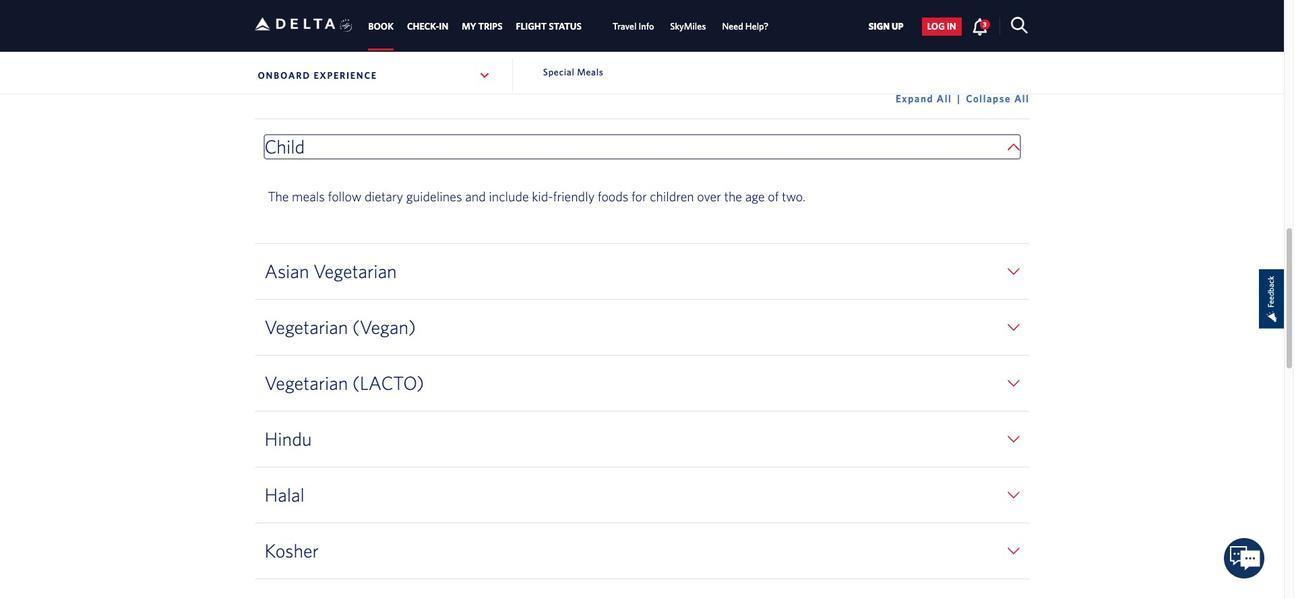 Task type: locate. For each thing, give the bounding box(es) containing it.
flight status link
[[516, 14, 582, 39]]

log in
[[927, 21, 956, 32]]

vegetarian up vegetarian (vegan) at the bottom left
[[313, 260, 397, 283]]

my trips link
[[462, 14, 503, 39]]

3 link
[[972, 17, 990, 35]]

halal button
[[265, 484, 1020, 507]]

sign
[[869, 21, 890, 32]]

over
[[697, 189, 721, 204]]

need
[[722, 21, 743, 32]]

the meals follow dietary guidelines and include kid-friendly foods for children over the age of two.
[[268, 189, 806, 204]]

1 vertical spatial vegetarian
[[265, 316, 348, 339]]

book
[[368, 21, 394, 32]]

flight status
[[516, 21, 582, 32]]

skymiles link
[[670, 14, 706, 39]]

2 vertical spatial vegetarian
[[265, 372, 348, 395]]

of
[[768, 189, 779, 204]]

vegetarian up hindu
[[265, 372, 348, 395]]

vegetarian down asian
[[265, 316, 348, 339]]

need help? link
[[722, 14, 769, 39]]

skymiles
[[670, 21, 706, 32]]

need help?
[[722, 21, 769, 32]]

travel info link
[[613, 14, 654, 39]]

include
[[489, 189, 529, 204]]

meals
[[292, 189, 325, 204]]

tab list containing book
[[362, 0, 777, 51]]

log in button
[[922, 17, 962, 36]]

vegetarian inside dropdown button
[[265, 316, 348, 339]]

special meals
[[543, 67, 604, 78]]

info
[[639, 21, 654, 32]]

my trips
[[462, 21, 503, 32]]

travel
[[613, 21, 637, 32]]

up
[[892, 21, 904, 32]]

experience
[[314, 70, 377, 81]]

meals
[[577, 67, 604, 78]]

hindu button
[[265, 428, 1020, 451]]

friendly
[[553, 189, 595, 204]]

check-in
[[407, 21, 449, 32]]

sign up
[[869, 21, 904, 32]]

travel info
[[613, 21, 654, 32]]

check-in link
[[407, 14, 449, 39]]

halal
[[265, 484, 305, 506]]

child
[[265, 136, 305, 158]]

vegetarian for (vegan)
[[265, 316, 348, 339]]

message us image
[[1225, 539, 1265, 579]]

asian
[[265, 260, 309, 283]]

in
[[947, 21, 956, 32]]

3
[[983, 20, 987, 28]]

0 vertical spatial vegetarian
[[313, 260, 397, 283]]

foods
[[598, 189, 629, 204]]

book link
[[368, 14, 394, 39]]

vegetarian inside 'dropdown button'
[[265, 372, 348, 395]]

for
[[632, 189, 647, 204]]

tab list
[[362, 0, 777, 51]]

vegetarian
[[313, 260, 397, 283], [265, 316, 348, 339], [265, 372, 348, 395]]



Task type: vqa. For each thing, say whether or not it's contained in the screenshot.
The Better
no



Task type: describe. For each thing, give the bounding box(es) containing it.
and
[[465, 189, 486, 204]]

sign up link
[[863, 17, 909, 36]]

two.
[[782, 189, 806, 204]]

skyteam image
[[340, 5, 353, 47]]

(lacto)
[[352, 372, 424, 395]]

flight
[[516, 21, 547, 32]]

asian vegetarian
[[265, 260, 397, 283]]

(vegan)
[[352, 316, 416, 339]]

log
[[927, 21, 945, 32]]

child button
[[265, 136, 1020, 159]]

vegetarian (vegan)
[[265, 316, 416, 339]]

asian vegetarian button
[[265, 260, 1020, 283]]

the
[[268, 189, 289, 204]]

hindu
[[265, 428, 312, 450]]

vegetarian (lacto)
[[265, 372, 424, 395]]

kid-
[[532, 189, 553, 204]]

vegetarian inside dropdown button
[[313, 260, 397, 283]]

dietary
[[365, 189, 403, 204]]

in
[[439, 21, 449, 32]]

follow
[[328, 189, 362, 204]]

check-
[[407, 21, 439, 32]]

the
[[724, 189, 742, 204]]

children
[[650, 189, 694, 204]]

vegetarian for (lacto)
[[265, 372, 348, 395]]

onboard experience button
[[255, 59, 494, 92]]

help?
[[746, 21, 769, 32]]

vegetarian (vegan) button
[[265, 316, 1020, 339]]

status
[[549, 21, 582, 32]]

onboard experience
[[258, 70, 377, 81]]

kosher
[[265, 540, 319, 562]]

age
[[745, 189, 765, 204]]

onboard
[[258, 70, 311, 81]]

my
[[462, 21, 476, 32]]

special
[[543, 67, 575, 78]]

guidelines
[[406, 189, 462, 204]]

delta air lines image
[[255, 3, 335, 45]]

kosher button
[[265, 540, 1020, 563]]

trips
[[478, 21, 503, 32]]

vegetarian (lacto) button
[[265, 372, 1020, 395]]



